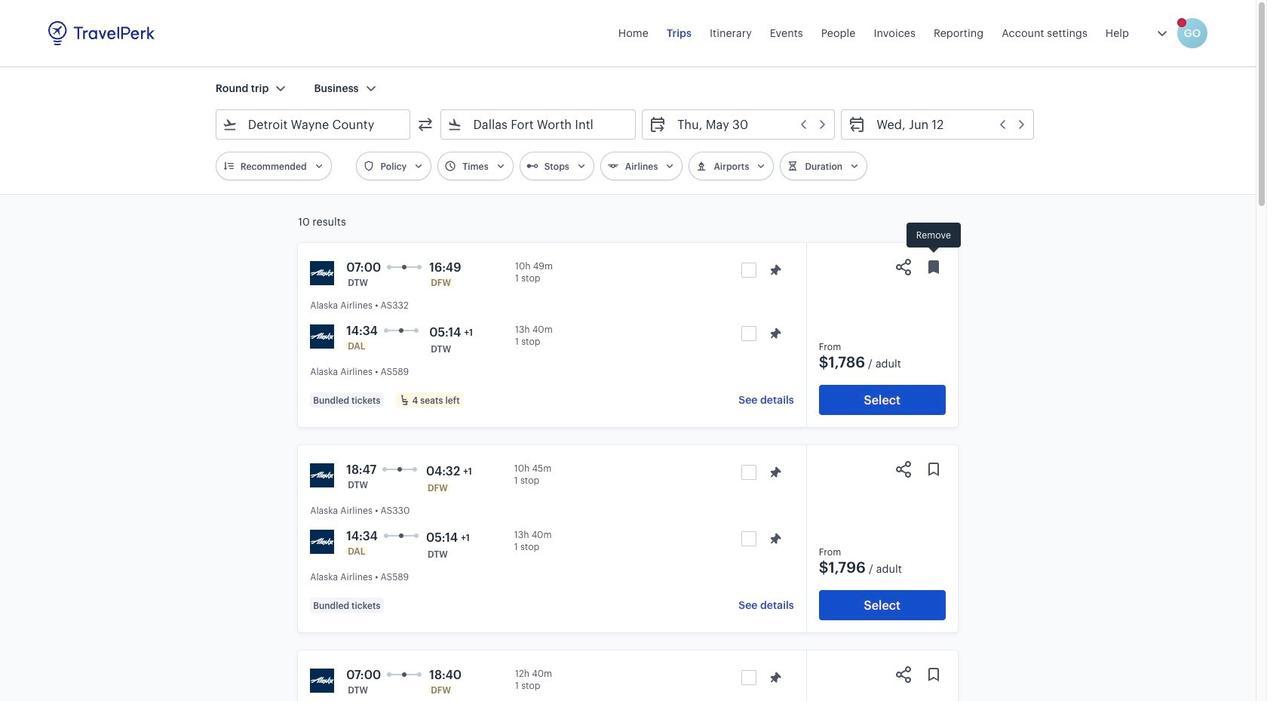 Task type: locate. For each thing, give the bounding box(es) containing it.
1 alaska airlines image from the top
[[310, 261, 334, 285]]

To search field
[[463, 112, 616, 137]]

Return field
[[867, 112, 1028, 137]]

From search field
[[238, 112, 391, 137]]

alaska airlines image
[[310, 261, 334, 285], [310, 463, 334, 488], [310, 530, 334, 554], [310, 669, 334, 693]]

tooltip
[[907, 223, 961, 255]]

3 alaska airlines image from the top
[[310, 530, 334, 554]]



Task type: vqa. For each thing, say whether or not it's contained in the screenshot.
tooltip
yes



Task type: describe. For each thing, give the bounding box(es) containing it.
Depart field
[[667, 112, 829, 137]]

alaska airlines image
[[310, 325, 334, 349]]

2 alaska airlines image from the top
[[310, 463, 334, 488]]

4 alaska airlines image from the top
[[310, 669, 334, 693]]



